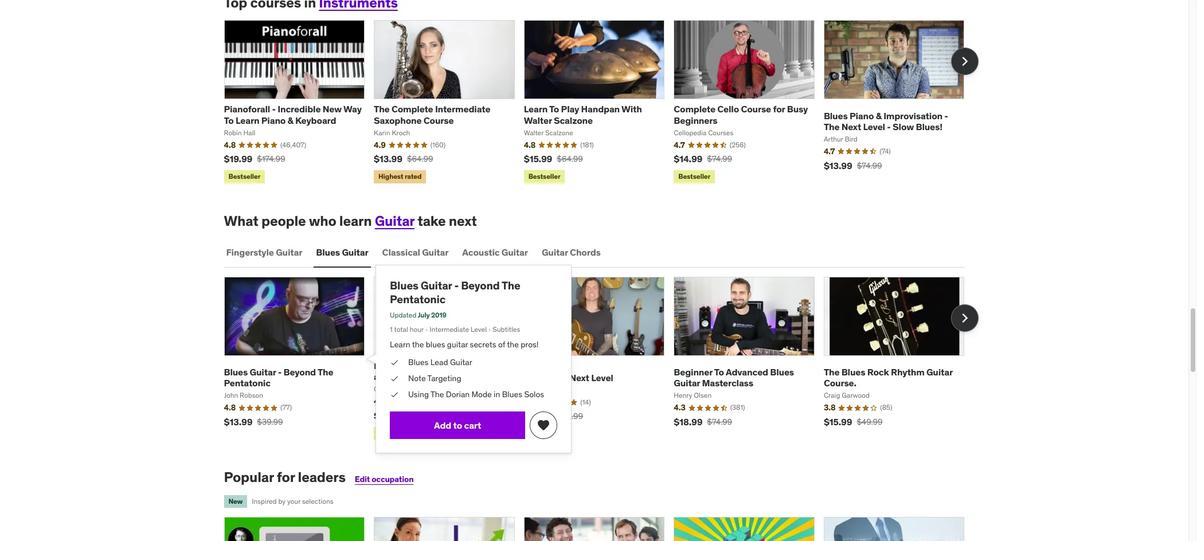 Task type: describe. For each thing, give the bounding box(es) containing it.
keyboard
[[295, 114, 336, 126]]

beginner to advanced blues guitar masterclass link
[[674, 366, 794, 389]]

take
[[417, 212, 446, 230]]

the inside the blues rock rhythm guitar course.
[[824, 366, 839, 378]]

saxophone
[[374, 114, 422, 126]]

blues right in on the left bottom of the page
[[502, 389, 522, 399]]

cart
[[464, 419, 481, 431]]

acoustic
[[462, 247, 500, 258]]

the inside blues guitar - beyond the pentatonic updated july 2019
[[502, 279, 520, 293]]

77 reviews element
[[280, 403, 292, 413]]

handpan
[[581, 103, 620, 115]]

complete cello course for busy beginners link
[[674, 103, 808, 126]]

xsmall image
[[390, 373, 399, 384]]

intermediate level
[[430, 325, 487, 334]]

classical guitar
[[382, 247, 449, 258]]

pianoforall - incredible new way to learn piano & keyboard link
[[224, 103, 362, 126]]

2 vertical spatial level
[[591, 372, 613, 383]]

next image
[[955, 309, 974, 327]]

for inside complete cello course for busy beginners
[[773, 103, 785, 115]]

fingerstyle guitar
[[226, 247, 302, 258]]

targeting
[[427, 373, 461, 384]]

walter
[[524, 114, 552, 126]]

$39.99
[[257, 417, 283, 427]]

guitar inside blues guitar - beyond the pentatonic john robson
[[250, 366, 276, 378]]

blues
[[426, 339, 445, 350]]

beyond for blues guitar - beyond the pentatonic updated july 2019
[[461, 279, 500, 293]]

4.8
[[224, 403, 236, 413]]

next image
[[955, 52, 974, 71]]

inspired
[[252, 497, 277, 505]]

hour
[[410, 325, 424, 334]]

in
[[494, 389, 500, 399]]

note
[[408, 373, 426, 384]]

course inside complete cello course for busy beginners
[[741, 103, 771, 115]]

beginner
[[674, 366, 713, 378]]

the complete intermediate saxophone course link
[[374, 103, 490, 126]]

masterclass
[[702, 377, 753, 389]]

what
[[224, 212, 258, 230]]

guitar inside blues guitar - beyond the pentatonic updated july 2019
[[421, 279, 452, 293]]

to
[[453, 419, 462, 431]]

john
[[224, 391, 238, 400]]

$13.99
[[224, 416, 252, 428]]

classical
[[382, 247, 420, 258]]

next
[[449, 212, 477, 230]]

1
[[390, 325, 393, 334]]

rock
[[867, 366, 889, 378]]

1 vertical spatial for
[[277, 468, 295, 486]]

guitar link
[[375, 212, 415, 230]]

dorian
[[446, 389, 470, 399]]

carousel element containing blues guitar - beyond the pentatonic
[[224, 277, 978, 442]]

blues inside the blues rock rhythm guitar course.
[[841, 366, 865, 378]]

blues guitar - beyond the pentatonic link for john robson
[[224, 366, 333, 389]]

piano inside pianoforall - incredible new way to learn piano & keyboard
[[261, 114, 286, 126]]

what people who learn guitar take next
[[224, 212, 477, 230]]

the blues rock rhythm guitar course. link
[[824, 366, 953, 389]]

course inside the complete intermediate saxophone course
[[423, 114, 454, 126]]

beginners
[[674, 114, 717, 126]]

guitar up the classical
[[375, 212, 415, 230]]

add to cart button
[[390, 412, 525, 439]]

busy
[[787, 103, 808, 115]]

xsmall image for using
[[390, 389, 399, 400]]

classical guitar button
[[380, 239, 451, 266]]

- right blues!
[[944, 110, 948, 121]]

fingerstyle guitar button
[[224, 239, 305, 266]]

july
[[418, 311, 430, 319]]

by
[[278, 497, 286, 505]]

blues inside blues guitar - beyond the pentatonic updated july 2019
[[390, 279, 418, 293]]

pros!
[[521, 339, 539, 350]]

to inside pianoforall - incredible new way to learn piano & keyboard
[[224, 114, 234, 126]]

learn for learn to play handpan with walter scalzone
[[524, 103, 548, 115]]

blues up note
[[408, 357, 428, 368]]

with
[[622, 103, 642, 115]]

learn to play handpan with walter scalzone link
[[524, 103, 642, 126]]

guitar inside 'button'
[[422, 247, 449, 258]]

add
[[434, 419, 451, 431]]

note targeting
[[408, 373, 461, 384]]

guitar down learn the blues guitar secrets of the pros!
[[450, 357, 472, 368]]

blues inside blues guitar - beyond the pentatonic john robson
[[224, 366, 248, 378]]

level inside the blues piano & improvisation - the next level - slow blues!
[[863, 121, 885, 132]]

selections
[[302, 497, 333, 505]]

of
[[498, 339, 505, 350]]

blues guitar - beyond the pentatonic john robson
[[224, 366, 333, 400]]

guitar down learn on the left
[[342, 247, 368, 258]]

guitar
[[447, 339, 468, 350]]

- inside blues guitar - beyond the pentatonic updated july 2019
[[454, 279, 459, 293]]

complete cello course for busy beginners
[[674, 103, 808, 126]]

learn
[[339, 212, 372, 230]]

wishlist image
[[537, 419, 550, 432]]

learn the blues guitar secrets of the pros!
[[390, 339, 539, 350]]

intermediate inside the complete intermediate saxophone course
[[435, 103, 490, 115]]

$13.99 $39.99
[[224, 416, 283, 428]]

blues:
[[524, 372, 550, 383]]

edit occupation
[[355, 474, 414, 484]]



Task type: locate. For each thing, give the bounding box(es) containing it.
2 complete from the left
[[674, 103, 715, 115]]

0 horizontal spatial pentatonic
[[224, 377, 270, 389]]

edit
[[355, 474, 370, 484]]

blues guitar - beyond the pentatonic link for updated
[[390, 279, 520, 306]]

1 carousel element from the top
[[224, 20, 978, 186]]

1 vertical spatial pentatonic
[[224, 377, 270, 389]]

blues: the next level link
[[524, 372, 613, 383]]

beyond
[[461, 279, 500, 293], [283, 366, 316, 378]]

new down popular
[[228, 497, 243, 506]]

blues guitar button
[[314, 239, 371, 266]]

0 vertical spatial level
[[863, 121, 885, 132]]

beginner to advanced blues guitar masterclass
[[674, 366, 794, 389]]

& inside the blues piano & improvisation - the next level - slow blues!
[[876, 110, 882, 121]]

0 horizontal spatial level
[[471, 325, 487, 334]]

the right of
[[507, 339, 519, 350]]

2 xsmall image from the top
[[390, 389, 399, 400]]

guitar chords button
[[539, 239, 603, 266]]

carousel element
[[224, 20, 978, 186], [224, 277, 978, 442]]

the inside blues guitar - beyond the pentatonic john robson
[[318, 366, 333, 378]]

- inside blues guitar - beyond the pentatonic john robson
[[278, 366, 282, 378]]

0 vertical spatial next
[[841, 121, 861, 132]]

blues!
[[916, 121, 942, 132]]

0 horizontal spatial complete
[[392, 103, 433, 115]]

solos
[[524, 389, 544, 399]]

popular for leaders
[[224, 468, 346, 486]]

to for beginner
[[714, 366, 724, 378]]

xsmall image up xsmall icon
[[390, 357, 399, 369]]

piano left slow
[[850, 110, 874, 121]]

blues: the next level
[[524, 372, 613, 383]]

1 xsmall image from the top
[[390, 357, 399, 369]]

0 horizontal spatial blues guitar - beyond the pentatonic link
[[224, 366, 333, 389]]

0 horizontal spatial beyond
[[283, 366, 316, 378]]

1 horizontal spatial complete
[[674, 103, 715, 115]]

leaders
[[298, 468, 346, 486]]

0 horizontal spatial learn
[[236, 114, 259, 126]]

pianoforall
[[224, 103, 270, 115]]

blues
[[824, 110, 848, 121], [316, 247, 340, 258], [390, 279, 418, 293], [408, 357, 428, 368], [224, 366, 248, 378], [770, 366, 794, 378], [841, 366, 865, 378], [502, 389, 522, 399]]

total
[[394, 325, 408, 334]]

1 horizontal spatial pentatonic
[[390, 292, 445, 306]]

- left slow
[[887, 121, 891, 132]]

blues guitar - beyond the pentatonic link up 2019
[[390, 279, 520, 306]]

the blues rock rhythm guitar course.
[[824, 366, 953, 389]]

next
[[841, 121, 861, 132], [570, 372, 589, 383]]

0 vertical spatial for
[[773, 103, 785, 115]]

learn left the incredible
[[236, 114, 259, 126]]

guitar left chords
[[542, 247, 568, 258]]

1 vertical spatial carousel element
[[224, 277, 978, 442]]

to for learn
[[549, 103, 559, 115]]

1 total hour
[[390, 325, 424, 334]]

0 horizontal spatial the
[[412, 339, 424, 350]]

0 vertical spatial beyond
[[461, 279, 500, 293]]

0 horizontal spatial course
[[423, 114, 454, 126]]

guitar up robson
[[250, 366, 276, 378]]

blues lead guitar
[[408, 357, 472, 368]]

slow
[[893, 121, 914, 132]]

learn for learn the blues guitar secrets of the pros!
[[390, 339, 410, 350]]

learn left play
[[524, 103, 548, 115]]

- inside pianoforall - incredible new way to learn piano & keyboard
[[272, 103, 276, 115]]

new left way
[[323, 103, 342, 115]]

blues left rock
[[841, 366, 865, 378]]

- left the incredible
[[272, 103, 276, 115]]

next inside the blues piano & improvisation - the next level - slow blues!
[[841, 121, 861, 132]]

to inside beginner to advanced blues guitar masterclass
[[714, 366, 724, 378]]

for left busy
[[773, 103, 785, 115]]

blues guitar - beyond the pentatonic link up (77) in the bottom of the page
[[224, 366, 333, 389]]

0 horizontal spatial &
[[288, 114, 293, 126]]

& inside pianoforall - incredible new way to learn piano & keyboard
[[288, 114, 293, 126]]

carousel element containing pianoforall - incredible new way to learn piano & keyboard
[[224, 20, 978, 186]]

the down hour
[[412, 339, 424, 350]]

1 horizontal spatial to
[[549, 103, 559, 115]]

xsmall image
[[390, 357, 399, 369], [390, 389, 399, 400]]

blues up john
[[224, 366, 248, 378]]

blues piano & improvisation - the next level - slow blues! link
[[824, 110, 948, 132]]

1 horizontal spatial course
[[741, 103, 771, 115]]

2 horizontal spatial learn
[[524, 103, 548, 115]]

course
[[741, 103, 771, 115], [423, 114, 454, 126]]

1 vertical spatial intermediate
[[430, 325, 469, 334]]

1 horizontal spatial learn
[[390, 339, 410, 350]]

beyond inside blues guitar - beyond the pentatonic john robson
[[283, 366, 316, 378]]

beyond up (77) in the bottom of the page
[[283, 366, 316, 378]]

guitar right acoustic
[[501, 247, 528, 258]]

complete inside the complete intermediate saxophone course
[[392, 103, 433, 115]]

1 vertical spatial beyond
[[283, 366, 316, 378]]

blues right busy
[[824, 110, 848, 121]]

1 horizontal spatial &
[[876, 110, 882, 121]]

blues inside button
[[316, 247, 340, 258]]

chords
[[570, 247, 601, 258]]

popular
[[224, 468, 274, 486]]

0 horizontal spatial new
[[228, 497, 243, 506]]

level
[[863, 121, 885, 132], [471, 325, 487, 334], [591, 372, 613, 383]]

intermediate
[[435, 103, 490, 115], [430, 325, 469, 334]]

0 horizontal spatial next
[[570, 372, 589, 383]]

next left slow
[[841, 121, 861, 132]]

complete inside complete cello course for busy beginners
[[674, 103, 715, 115]]

guitar right rhythm
[[926, 366, 953, 378]]

blues inside the blues piano & improvisation - the next level - slow blues!
[[824, 110, 848, 121]]

1 the from the left
[[412, 339, 424, 350]]

way
[[343, 103, 362, 115]]

2 horizontal spatial to
[[714, 366, 724, 378]]

0 vertical spatial carousel element
[[224, 20, 978, 186]]

guitar down people
[[276, 247, 302, 258]]

next right blues:
[[570, 372, 589, 383]]

1 vertical spatial next
[[570, 372, 589, 383]]

1 horizontal spatial blues guitar - beyond the pentatonic link
[[390, 279, 520, 306]]

course right saxophone
[[423, 114, 454, 126]]

pentatonic inside blues guitar - beyond the pentatonic john robson
[[224, 377, 270, 389]]

pentatonic inside blues guitar - beyond the pentatonic updated july 2019
[[390, 292, 445, 306]]

1 horizontal spatial level
[[591, 372, 613, 383]]

occupation
[[372, 474, 414, 484]]

edit occupation button
[[355, 474, 414, 484]]

& left slow
[[876, 110, 882, 121]]

blues down who on the top of page
[[316, 247, 340, 258]]

mode
[[472, 389, 492, 399]]

1 horizontal spatial beyond
[[461, 279, 500, 293]]

course.
[[824, 377, 856, 389]]

cello
[[717, 103, 739, 115]]

blues up the "updated"
[[390, 279, 418, 293]]

learn inside learn to play handpan with walter scalzone
[[524, 103, 548, 115]]

guitar inside beginner to advanced blues guitar masterclass
[[674, 377, 700, 389]]

1 horizontal spatial next
[[841, 121, 861, 132]]

guitar left masterclass
[[674, 377, 700, 389]]

guitar down take
[[422, 247, 449, 258]]

the
[[412, 339, 424, 350], [507, 339, 519, 350]]

learn to play handpan with walter scalzone
[[524, 103, 642, 126]]

add to cart
[[434, 419, 481, 431]]

using the dorian mode in blues solos
[[408, 389, 544, 399]]

piano
[[850, 110, 874, 121], [261, 114, 286, 126]]

blues guitar - beyond the pentatonic updated july 2019
[[390, 279, 520, 319]]

piano left keyboard
[[261, 114, 286, 126]]

pentatonic up robson
[[224, 377, 270, 389]]

0 vertical spatial pentatonic
[[390, 292, 445, 306]]

&
[[876, 110, 882, 121], [288, 114, 293, 126]]

0 vertical spatial new
[[323, 103, 342, 115]]

pentatonic
[[390, 292, 445, 306], [224, 377, 270, 389]]

pentatonic for blues guitar - beyond the pentatonic updated july 2019
[[390, 292, 445, 306]]

xsmall image down xsmall icon
[[390, 389, 399, 400]]

0 horizontal spatial for
[[277, 468, 295, 486]]

subtitles
[[493, 325, 520, 334]]

using
[[408, 389, 429, 399]]

acoustic guitar button
[[460, 239, 530, 266]]

1 vertical spatial blues guitar - beyond the pentatonic link
[[224, 366, 333, 389]]

blues inside beginner to advanced blues guitar masterclass
[[770, 366, 794, 378]]

1 complete from the left
[[392, 103, 433, 115]]

to inside learn to play handpan with walter scalzone
[[549, 103, 559, 115]]

guitar chords
[[542, 247, 601, 258]]

robson
[[240, 391, 263, 400]]

- up intermediate level
[[454, 279, 459, 293]]

0 vertical spatial intermediate
[[435, 103, 490, 115]]

& left keyboard
[[288, 114, 293, 126]]

2 horizontal spatial level
[[863, 121, 885, 132]]

scalzone
[[554, 114, 593, 126]]

beyond for blues guitar - beyond the pentatonic john robson
[[283, 366, 316, 378]]

course right 'cello'
[[741, 103, 771, 115]]

blues right advanced
[[770, 366, 794, 378]]

updated
[[390, 311, 416, 319]]

secrets
[[470, 339, 496, 350]]

0 horizontal spatial piano
[[261, 114, 286, 126]]

the complete intermediate saxophone course
[[374, 103, 490, 126]]

guitar up 2019
[[421, 279, 452, 293]]

complete
[[392, 103, 433, 115], [674, 103, 715, 115]]

for up by
[[277, 468, 295, 486]]

1 horizontal spatial the
[[507, 339, 519, 350]]

pentatonic for blues guitar - beyond the pentatonic john robson
[[224, 377, 270, 389]]

beyond inside blues guitar - beyond the pentatonic updated july 2019
[[461, 279, 500, 293]]

0 vertical spatial blues guitar - beyond the pentatonic link
[[390, 279, 520, 306]]

the inside the blues piano & improvisation - the next level - slow blues!
[[824, 121, 839, 132]]

piano inside the blues piano & improvisation - the next level - slow blues!
[[850, 110, 874, 121]]

guitar inside the blues rock rhythm guitar course.
[[926, 366, 953, 378]]

0 horizontal spatial to
[[224, 114, 234, 126]]

2019
[[431, 311, 446, 319]]

1 horizontal spatial piano
[[850, 110, 874, 121]]

xsmall image for blues
[[390, 357, 399, 369]]

learn inside pianoforall - incredible new way to learn piano & keyboard
[[236, 114, 259, 126]]

people
[[261, 212, 306, 230]]

beyond down acoustic
[[461, 279, 500, 293]]

who
[[309, 212, 336, 230]]

play
[[561, 103, 579, 115]]

2 the from the left
[[507, 339, 519, 350]]

1 horizontal spatial for
[[773, 103, 785, 115]]

1 horizontal spatial new
[[323, 103, 342, 115]]

improvisation
[[884, 110, 942, 121]]

advanced
[[726, 366, 768, 378]]

2 carousel element from the top
[[224, 277, 978, 442]]

blues guitar - beyond the pentatonic link
[[390, 279, 520, 306], [224, 366, 333, 389]]

new
[[323, 103, 342, 115], [228, 497, 243, 506]]

new inside pianoforall - incredible new way to learn piano & keyboard
[[323, 103, 342, 115]]

blues piano & improvisation - the next level - slow blues!
[[824, 110, 948, 132]]

1 vertical spatial xsmall image
[[390, 389, 399, 400]]

1 vertical spatial new
[[228, 497, 243, 506]]

learn down total
[[390, 339, 410, 350]]

- up (77) in the bottom of the page
[[278, 366, 282, 378]]

fingerstyle
[[226, 247, 274, 258]]

guitar
[[375, 212, 415, 230], [276, 247, 302, 258], [342, 247, 368, 258], [422, 247, 449, 258], [501, 247, 528, 258], [542, 247, 568, 258], [421, 279, 452, 293], [450, 357, 472, 368], [250, 366, 276, 378], [926, 366, 953, 378], [674, 377, 700, 389]]

pentatonic up july in the left bottom of the page
[[390, 292, 445, 306]]

your
[[287, 497, 300, 505]]

lead
[[430, 357, 448, 368]]

incredible
[[278, 103, 321, 115]]

the inside the complete intermediate saxophone course
[[374, 103, 390, 115]]

0 vertical spatial xsmall image
[[390, 357, 399, 369]]

1 vertical spatial level
[[471, 325, 487, 334]]

rhythm
[[891, 366, 924, 378]]

blues guitar
[[316, 247, 368, 258]]



Task type: vqa. For each thing, say whether or not it's contained in the screenshot.
Blues Guitar 'Button' at the top of page
yes



